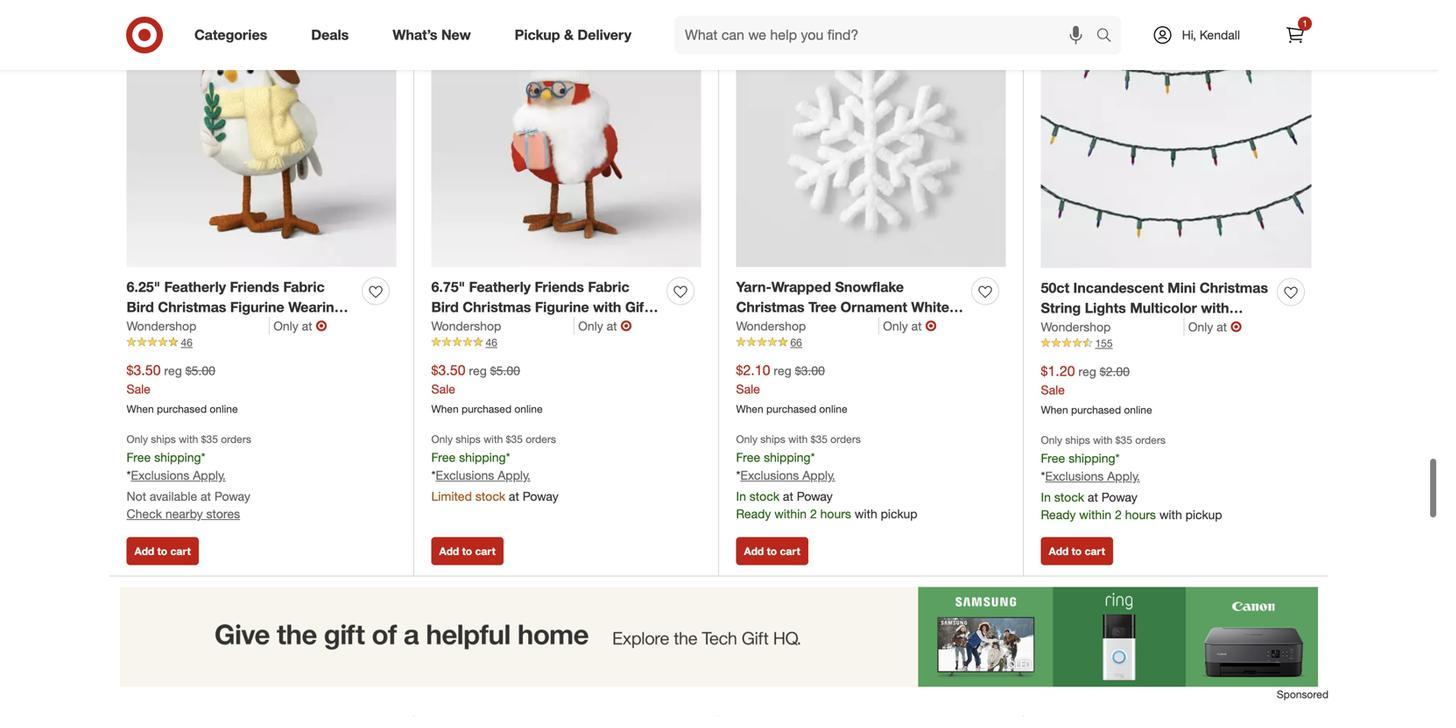 Task type: vqa. For each thing, say whether or not it's contained in the screenshot.
Online in the $2.10 reg $3.00 sale when purchased online
yes



Task type: locate. For each thing, give the bounding box(es) containing it.
orders for yellow
[[221, 433, 251, 446]]

free down $2.10 reg $3.00 sale when purchased online
[[736, 450, 760, 465]]

- right wire on the right of page
[[1119, 320, 1125, 337]]

bird inside 6.75" featherly friends fabric bird christmas figurine with gift - wondershop™ red
[[431, 299, 459, 316]]

ready for $1.20
[[1041, 507, 1076, 523]]

figurine up "red"
[[535, 299, 589, 316]]

exclusions
[[131, 468, 189, 483], [436, 468, 494, 483], [740, 468, 799, 483], [1045, 469, 1104, 484]]

¬ for 6.25" featherly friends fabric bird christmas figurine wearing yellow scarf - wondershop™
[[316, 317, 327, 334]]

wondershop down 'string'
[[1041, 319, 1111, 334]]

0 horizontal spatial bird
[[127, 299, 154, 316]]

4 add to cart button from the left
[[1041, 537, 1113, 565]]

only down wearing
[[273, 318, 298, 334]]

at
[[302, 318, 312, 334], [607, 318, 617, 334], [911, 318, 922, 334], [1217, 319, 1227, 334], [201, 489, 211, 504], [509, 489, 519, 504], [783, 489, 793, 504], [1088, 490, 1098, 505]]

orders for wondershop™
[[830, 433, 861, 446]]

reg for 6.25" featherly friends fabric bird christmas figurine wearing yellow scarf - wondershop™
[[164, 363, 182, 378]]

1 horizontal spatial 46
[[486, 336, 497, 349]]

ships for 6.25" featherly friends fabric bird christmas figurine wearing yellow scarf - wondershop™
[[151, 433, 176, 446]]

fabric for wearing
[[283, 279, 325, 296]]

orders for green
[[1135, 434, 1166, 447]]

3 add from the left
[[744, 545, 764, 558]]

2 figurine from the left
[[535, 299, 589, 316]]

1 horizontal spatial friends
[[535, 279, 584, 296]]

exclusions for yarn-wrapped snowflake christmas tree ornament white - wondershop™
[[740, 468, 799, 483]]

reg inside $1.20 reg $2.00 sale when purchased online
[[1078, 364, 1096, 379]]

6.25" featherly friends fabric bird christmas figurine wearing yellow scarf - wondershop™ image
[[127, 0, 396, 267], [127, 0, 396, 267]]

shipping up the limited
[[459, 450, 506, 465]]

cart for yarn-wrapped snowflake christmas tree ornament white - wondershop™
[[780, 545, 800, 558]]

1 $3.50 from the left
[[127, 362, 161, 379]]

$5.00 for -
[[185, 363, 215, 378]]

apply. for yellow
[[193, 468, 226, 483]]

$35
[[201, 433, 218, 446], [506, 433, 523, 446], [811, 433, 828, 446], [1115, 434, 1132, 447]]

wondershop™ inside 6.75" featherly friends fabric bird christmas figurine with gift - wondershop™ red
[[431, 319, 523, 336]]

only at ¬ for 6.25" featherly friends fabric bird christmas figurine wearing yellow scarf - wondershop™
[[273, 317, 327, 334]]

ships up the limited
[[456, 433, 481, 446]]

$5.00
[[185, 363, 215, 378], [490, 363, 520, 378]]

deals
[[311, 26, 349, 43]]

purchased down $2.00
[[1071, 403, 1121, 416]]

featherly up scarf
[[164, 279, 226, 296]]

wondershop down the "6.25""
[[127, 318, 196, 334]]

add to cart button for yarn-wrapped snowflake christmas tree ornament white - wondershop™
[[736, 537, 808, 565]]

hours for $2.10
[[820, 506, 851, 522]]

featherly
[[164, 279, 226, 296], [469, 279, 531, 296]]

only up 155 link
[[1188, 319, 1213, 334]]

christmas inside yarn-wrapped snowflake christmas tree ornament white - wondershop™
[[736, 299, 805, 316]]

pickup
[[515, 26, 560, 43]]

free up the limited
[[431, 450, 456, 465]]

free down $1.20 reg $2.00 sale when purchased online
[[1041, 450, 1065, 466]]

$5.00 down 6.75" featherly friends fabric bird christmas figurine with gift - wondershop™ red
[[490, 363, 520, 378]]

poway for wondershop™
[[797, 489, 833, 504]]

when down "$1.20"
[[1041, 403, 1068, 416]]

sale inside $1.20 reg $2.00 sale when purchased online
[[1041, 382, 1065, 397]]

featherly inside 6.75" featherly friends fabric bird christmas figurine with gift - wondershop™ red
[[469, 279, 531, 296]]

1 horizontal spatial fabric
[[588, 279, 629, 296]]

0 horizontal spatial $3.50
[[127, 362, 161, 379]]

wondershop link
[[127, 317, 270, 335], [431, 317, 575, 335], [736, 317, 879, 335], [1041, 318, 1185, 336]]

1 horizontal spatial within
[[1079, 507, 1111, 523]]

0 horizontal spatial friends
[[230, 279, 279, 296]]

wondershop™ down the 6.75"
[[431, 319, 523, 336]]

reg inside $2.10 reg $3.00 sale when purchased online
[[774, 363, 792, 378]]

only at ¬ for 6.75" featherly friends fabric bird christmas figurine with gift - wondershop™ red
[[578, 317, 632, 334]]

shipping down $1.20 reg $2.00 sale when purchased online
[[1069, 450, 1115, 466]]

wondershop link up 155
[[1041, 318, 1185, 336]]

2 friends from the left
[[535, 279, 584, 296]]

sale inside $2.10 reg $3.00 sale when purchased online
[[736, 381, 760, 397]]

46 right yellow
[[181, 336, 193, 349]]

¬ down gift
[[621, 317, 632, 334]]

poway
[[214, 489, 250, 504], [523, 489, 559, 504], [797, 489, 833, 504], [1102, 490, 1137, 505]]

46 for -
[[181, 336, 193, 349]]

kendall
[[1200, 27, 1240, 42]]

2 bird from the left
[[431, 299, 459, 316]]

with inside only ships with $35 orders free shipping * * exclusions apply. limited stock at  poway
[[483, 433, 503, 446]]

categories link
[[180, 16, 289, 54]]

shipping down $2.10 reg $3.00 sale when purchased online
[[764, 450, 811, 465]]

figurine inside 6.75" featherly friends fabric bird christmas figurine with gift - wondershop™ red
[[535, 299, 589, 316]]

only up the limited
[[431, 433, 453, 446]]

when down yellow
[[127, 402, 154, 415]]

wondershop™ down multicolor
[[1129, 320, 1220, 337]]

only ships with $35 orders free shipping * * exclusions apply. in stock at  poway ready within 2 hours with pickup for $1.20
[[1041, 434, 1222, 523]]

christmas up "red"
[[463, 299, 531, 316]]

orders inside only ships with $35 orders free shipping * * exclusions apply. not available at poway check nearby stores
[[221, 433, 251, 446]]

2 add from the left
[[439, 545, 459, 558]]

only inside only ships with $35 orders free shipping * * exclusions apply. limited stock at  poway
[[431, 433, 453, 446]]

online inside $1.20 reg $2.00 sale when purchased online
[[1124, 403, 1152, 416]]

check
[[127, 506, 162, 522]]

online down $3.00
[[819, 402, 847, 415]]

only at ¬
[[273, 317, 327, 334], [578, 317, 632, 334], [883, 317, 937, 334], [1188, 318, 1242, 335]]

2 46 link from the left
[[431, 335, 701, 350]]

ships for 6.75" featherly friends fabric bird christmas figurine with gift - wondershop™ red
[[456, 433, 481, 446]]

christmas right mini
[[1200, 279, 1268, 297]]

add to cart for 6.75" featherly friends fabric bird christmas figurine with gift - wondershop™ red
[[439, 545, 496, 558]]

0 horizontal spatial $5.00
[[185, 363, 215, 378]]

1 horizontal spatial $5.00
[[490, 363, 520, 378]]

figurine inside 6.25" featherly friends fabric bird christmas figurine wearing yellow scarf - wondershop™
[[230, 299, 284, 316]]

4 to from the left
[[1072, 545, 1082, 558]]

wondershop™ down wrapped
[[736, 319, 828, 336]]

only ships with $35 orders free shipping * * exclusions apply. in stock at  poway ready within 2 hours with pickup
[[736, 433, 917, 522], [1041, 434, 1222, 523]]

in for $1.20
[[1041, 490, 1051, 505]]

online inside $2.10 reg $3.00 sale when purchased online
[[819, 402, 847, 415]]

check nearby stores button
[[127, 505, 240, 523]]

figurine left wearing
[[230, 299, 284, 316]]

friends inside 6.25" featherly friends fabric bird christmas figurine wearing yellow scarf - wondershop™
[[230, 279, 279, 296]]

free for 6.75" featherly friends fabric bird christmas figurine with gift - wondershop™ red
[[431, 450, 456, 465]]

string
[[1041, 299, 1081, 317]]

when for 50ct incandescent mini christmas string lights multicolor with green wire - wondershop™
[[1041, 403, 1068, 416]]

nearby
[[165, 506, 203, 522]]

only at ¬ down wearing
[[273, 317, 327, 334]]

ready
[[736, 506, 771, 522], [1041, 507, 1076, 523]]

shipping
[[154, 450, 201, 465], [459, 450, 506, 465], [764, 450, 811, 465], [1069, 450, 1115, 466]]

to
[[157, 545, 167, 558], [462, 545, 472, 558], [767, 545, 777, 558], [1072, 545, 1082, 558]]

christmas inside 50ct incandescent mini christmas string lights multicolor with green wire - wondershop™
[[1200, 279, 1268, 297]]

4 add to cart from the left
[[1049, 545, 1105, 558]]

mini
[[1167, 279, 1196, 297]]

when inside $1.20 reg $2.00 sale when purchased online
[[1041, 403, 1068, 416]]

0 horizontal spatial 46 link
[[127, 335, 396, 350]]

friends inside 6.75" featherly friends fabric bird christmas figurine with gift - wondershop™ red
[[535, 279, 584, 296]]

only at ¬ down gift
[[578, 317, 632, 334]]

2 $3.50 from the left
[[431, 362, 466, 379]]

¬ down wearing
[[316, 317, 327, 334]]

white
[[911, 299, 949, 316]]

wondershop link up '66'
[[736, 317, 879, 335]]

$35 inside only ships with $35 orders free shipping * * exclusions apply. not available at poway check nearby stores
[[201, 433, 218, 446]]

add
[[134, 545, 154, 558], [439, 545, 459, 558], [744, 545, 764, 558], [1049, 545, 1069, 558]]

4 cart from the left
[[1085, 545, 1105, 558]]

wearing
[[288, 299, 343, 316]]

featherly right the 6.75"
[[469, 279, 531, 296]]

- right scarf
[[213, 319, 219, 336]]

pickup & delivery link
[[500, 16, 653, 54]]

poway for green
[[1102, 490, 1137, 505]]

1 bird from the left
[[127, 299, 154, 316]]

when down $2.10
[[736, 402, 763, 415]]

1 horizontal spatial $3.50 reg $5.00 sale when purchased online
[[431, 362, 543, 415]]

in
[[736, 489, 746, 504], [1041, 490, 1051, 505]]

exclusions inside only ships with $35 orders free shipping * * exclusions apply. limited stock at  poway
[[436, 468, 494, 483]]

$3.50 down yellow
[[127, 362, 161, 379]]

exclusions apply. link for 50ct incandescent mini christmas string lights multicolor with green wire - wondershop™
[[1045, 469, 1140, 484]]

2 for $1.20
[[1115, 507, 1122, 523]]

1 horizontal spatial featherly
[[469, 279, 531, 296]]

shipping for yarn-wrapped snowflake christmas tree ornament white - wondershop™
[[764, 450, 811, 465]]

0 horizontal spatial only ships with $35 orders free shipping * * exclusions apply. in stock at  poway ready within 2 hours with pickup
[[736, 433, 917, 522]]

scarf
[[173, 319, 209, 336]]

fabric up wearing
[[283, 279, 325, 296]]

50ct incandescent mini christmas string lights multicolor with green wire - wondershop™ link
[[1041, 278, 1270, 337]]

purchased up only ships with $35 orders free shipping * * exclusions apply. not available at poway check nearby stores
[[157, 402, 207, 415]]

purchased for yarn-wrapped snowflake christmas tree ornament white - wondershop™
[[766, 402, 816, 415]]

155
[[1095, 337, 1113, 350]]

yellow
[[127, 319, 169, 336]]

christmas
[[1200, 279, 1268, 297], [158, 299, 226, 316], [463, 299, 531, 316], [736, 299, 805, 316]]

$3.50 reg $5.00 sale when purchased online up only ships with $35 orders free shipping * * exclusions apply. limited stock at  poway
[[431, 362, 543, 415]]

search
[[1088, 28, 1130, 45]]

wondershop™ inside 50ct incandescent mini christmas string lights multicolor with green wire - wondershop™
[[1129, 320, 1220, 337]]

only up 'not'
[[127, 433, 148, 446]]

christmas up scarf
[[158, 299, 226, 316]]

wondershop™ inside 6.25" featherly friends fabric bird christmas figurine wearing yellow scarf - wondershop™
[[223, 319, 314, 336]]

1 add from the left
[[134, 545, 154, 558]]

1 horizontal spatial figurine
[[535, 299, 589, 316]]

ships down $2.10 reg $3.00 sale when purchased online
[[760, 433, 785, 446]]

1 horizontal spatial $3.50
[[431, 362, 466, 379]]

hours
[[820, 506, 851, 522], [1125, 507, 1156, 523]]

6.75" featherly friends fabric bird christmas figurine with gift - wondershop™ red image
[[431, 0, 701, 267], [431, 0, 701, 267]]

2 fabric from the left
[[588, 279, 629, 296]]

sale for yarn-wrapped snowflake christmas tree ornament white - wondershop™
[[736, 381, 760, 397]]

50ct
[[1041, 279, 1069, 297]]

free inside only ships with $35 orders free shipping * * exclusions apply. limited stock at  poway
[[431, 450, 456, 465]]

6.25"
[[127, 279, 160, 296]]

yarn-
[[736, 279, 771, 296]]

exclusions inside only ships with $35 orders free shipping * * exclusions apply. not available at poway check nearby stores
[[131, 468, 189, 483]]

1 $3.50 reg $5.00 sale when purchased online from the left
[[127, 362, 238, 415]]

bird inside 6.25" featherly friends fabric bird christmas figurine wearing yellow scarf - wondershop™
[[127, 299, 154, 316]]

2 46 from the left
[[486, 336, 497, 349]]

online up only ships with $35 orders free shipping * * exclusions apply. not available at poway check nearby stores
[[210, 402, 238, 415]]

stock inside only ships with $35 orders free shipping * * exclusions apply. limited stock at  poway
[[475, 489, 505, 504]]

46 link
[[127, 335, 396, 350], [431, 335, 701, 350]]

wrapped
[[771, 279, 831, 296]]

wire
[[1085, 320, 1115, 337]]

add to cart
[[134, 545, 191, 558], [439, 545, 496, 558], [744, 545, 800, 558], [1049, 545, 1105, 558]]

2 featherly from the left
[[469, 279, 531, 296]]

at inside only ships with $35 orders free shipping * * exclusions apply. limited stock at  poway
[[509, 489, 519, 504]]

1 figurine from the left
[[230, 299, 284, 316]]

wondershop link down the "6.25""
[[127, 317, 270, 335]]

christmas inside 6.25" featherly friends fabric bird christmas figurine wearing yellow scarf - wondershop™
[[158, 299, 226, 316]]

sale for 6.75" featherly friends fabric bird christmas figurine with gift - wondershop™ red
[[431, 381, 455, 397]]

-
[[653, 299, 659, 316], [953, 299, 959, 316], [213, 319, 219, 336], [1119, 320, 1125, 337]]

1 cart from the left
[[170, 545, 191, 558]]

wondershop down the 6.75"
[[431, 318, 501, 334]]

reg
[[164, 363, 182, 378], [469, 363, 487, 378], [774, 363, 792, 378], [1078, 364, 1096, 379]]

only right "red"
[[578, 318, 603, 334]]

3 to from the left
[[767, 545, 777, 558]]

stock for $2.10
[[749, 489, 779, 504]]

poway inside only ships with $35 orders free shipping * * exclusions apply. limited stock at  poway
[[523, 489, 559, 504]]

orders
[[221, 433, 251, 446], [526, 433, 556, 446], [830, 433, 861, 446], [1135, 434, 1166, 447]]

$3.50 reg $5.00 sale when purchased online down scarf
[[127, 362, 238, 415]]

with inside 50ct incandescent mini christmas string lights multicolor with green wire - wondershop™
[[1201, 299, 1229, 317]]

with
[[593, 299, 621, 316], [1201, 299, 1229, 317], [179, 433, 198, 446], [483, 433, 503, 446], [788, 433, 808, 446], [1093, 434, 1112, 447], [855, 506, 877, 522], [1159, 507, 1182, 523]]

stock for $3.50
[[475, 489, 505, 504]]

0 horizontal spatial figurine
[[230, 299, 284, 316]]

multicolor
[[1130, 299, 1197, 317]]

ships up available
[[151, 433, 176, 446]]

0 horizontal spatial 2
[[810, 506, 817, 522]]

add for 50ct incandescent mini christmas string lights multicolor with green wire - wondershop™
[[1049, 545, 1069, 558]]

ships inside only ships with $35 orders free shipping * * exclusions apply. limited stock at  poway
[[456, 433, 481, 446]]

pickup
[[881, 506, 917, 522], [1185, 507, 1222, 523]]

3 add to cart button from the left
[[736, 537, 808, 565]]

only down ornament
[[883, 318, 908, 334]]

yarn-wrapped snowflake christmas tree ornament white - wondershop™ image
[[736, 0, 1006, 267], [736, 0, 1006, 267]]

1 46 link from the left
[[127, 335, 396, 350]]

1 horizontal spatial pickup
[[1185, 507, 1222, 523]]

wondershop up '66'
[[736, 318, 806, 334]]

2 to from the left
[[462, 545, 472, 558]]

$3.50 reg $5.00 sale when purchased online
[[127, 362, 238, 415], [431, 362, 543, 415]]

when up only ships with $35 orders free shipping * * exclusions apply. limited stock at  poway
[[431, 402, 459, 415]]

fabric inside 6.25" featherly friends fabric bird christmas figurine wearing yellow scarf - wondershop™
[[283, 279, 325, 296]]

46
[[181, 336, 193, 349], [486, 336, 497, 349]]

$2.10
[[736, 362, 770, 379]]

apply. for gift
[[498, 468, 531, 483]]

online down $2.00
[[1124, 403, 1152, 416]]

poway inside only ships with $35 orders free shipping * * exclusions apply. not available at poway check nearby stores
[[214, 489, 250, 504]]

0 horizontal spatial ready
[[736, 506, 771, 522]]

6.75"
[[431, 279, 465, 296]]

when for 6.75" featherly friends fabric bird christmas figurine with gift - wondershop™ red
[[431, 402, 459, 415]]

0 horizontal spatial stock
[[475, 489, 505, 504]]

0 horizontal spatial featherly
[[164, 279, 226, 296]]

figurine
[[230, 299, 284, 316], [535, 299, 589, 316]]

apply. inside only ships with $35 orders free shipping * * exclusions apply. limited stock at  poway
[[498, 468, 531, 483]]

exclusions for 50ct incandescent mini christmas string lights multicolor with green wire - wondershop™
[[1045, 469, 1104, 484]]

exclusions apply. link
[[131, 468, 226, 483], [436, 468, 531, 483], [740, 468, 835, 483], [1045, 469, 1140, 484]]

1 horizontal spatial only ships with $35 orders free shipping * * exclusions apply. in stock at  poway ready within 2 hours with pickup
[[1041, 434, 1222, 523]]

50ct incandescent mini christmas string lights multicolor with green wire - wondershop™ image
[[1041, 0, 1311, 268], [1041, 0, 1311, 268]]

3 cart from the left
[[780, 545, 800, 558]]

advertisement region
[[109, 587, 1329, 687]]

1 $5.00 from the left
[[185, 363, 215, 378]]

when
[[127, 402, 154, 415], [431, 402, 459, 415], [736, 402, 763, 415], [1041, 403, 1068, 416]]

sale
[[127, 381, 151, 397], [431, 381, 455, 397], [736, 381, 760, 397], [1041, 382, 1065, 397]]

*
[[201, 450, 205, 465], [506, 450, 510, 465], [811, 450, 815, 465], [1115, 450, 1120, 466], [127, 468, 131, 483], [431, 468, 436, 483], [736, 468, 740, 483], [1041, 469, 1045, 484]]

2 $5.00 from the left
[[490, 363, 520, 378]]

red
[[527, 319, 554, 336]]

1 add to cart from the left
[[134, 545, 191, 558]]

reg for yarn-wrapped snowflake christmas tree ornament white - wondershop™
[[774, 363, 792, 378]]

- right white
[[953, 299, 959, 316]]

3 add to cart from the left
[[744, 545, 800, 558]]

exclusions apply. link for yarn-wrapped snowflake christmas tree ornament white - wondershop™
[[740, 468, 835, 483]]

online up only ships with $35 orders free shipping * * exclusions apply. limited stock at  poway
[[514, 402, 543, 415]]

$3.50
[[127, 362, 161, 379], [431, 362, 466, 379]]

online for gift
[[514, 402, 543, 415]]

wondershop™
[[223, 319, 314, 336], [431, 319, 523, 336], [736, 319, 828, 336], [1129, 320, 1220, 337]]

figurine for wondershop™
[[230, 299, 284, 316]]

0 horizontal spatial hours
[[820, 506, 851, 522]]

hours for $1.20
[[1125, 507, 1156, 523]]

wondershop™ down wearing
[[223, 319, 314, 336]]

$35 inside only ships with $35 orders free shipping * * exclusions apply. limited stock at  poway
[[506, 433, 523, 446]]

purchased up only ships with $35 orders free shipping * * exclusions apply. limited stock at  poway
[[462, 402, 512, 415]]

1 fabric from the left
[[283, 279, 325, 296]]

0 horizontal spatial pickup
[[881, 506, 917, 522]]

apply. inside only ships with $35 orders free shipping * * exclusions apply. not available at poway check nearby stores
[[193, 468, 226, 483]]

incandescent
[[1073, 279, 1164, 297]]

free up 'not'
[[127, 450, 151, 465]]

- right gift
[[653, 299, 659, 316]]

purchased inside $2.10 reg $3.00 sale when purchased online
[[766, 402, 816, 415]]

1 horizontal spatial hours
[[1125, 507, 1156, 523]]

¬ for yarn-wrapped snowflake christmas tree ornament white - wondershop™
[[925, 317, 937, 334]]

friends for wearing
[[230, 279, 279, 296]]

46 link down wearing
[[127, 335, 396, 350]]

0 horizontal spatial $3.50 reg $5.00 sale when purchased online
[[127, 362, 238, 415]]

free
[[127, 450, 151, 465], [431, 450, 456, 465], [736, 450, 760, 465], [1041, 450, 1065, 466]]

cart for 6.75" featherly friends fabric bird christmas figurine with gift - wondershop™ red
[[475, 545, 496, 558]]

1 horizontal spatial ready
[[1041, 507, 1076, 523]]

46 link down gift
[[431, 335, 701, 350]]

add to cart button
[[127, 537, 199, 565], [431, 537, 503, 565], [736, 537, 808, 565], [1041, 537, 1113, 565]]

purchased inside $1.20 reg $2.00 sale when purchased online
[[1071, 403, 1121, 416]]

christmas down the yarn-
[[736, 299, 805, 316]]

friends for with
[[535, 279, 584, 296]]

shipping inside only ships with $35 orders free shipping * * exclusions apply. not available at poway check nearby stores
[[154, 450, 201, 465]]

orders inside only ships with $35 orders free shipping * * exclusions apply. limited stock at  poway
[[526, 433, 556, 446]]

0 horizontal spatial 46
[[181, 336, 193, 349]]

within
[[774, 506, 807, 522], [1079, 507, 1111, 523]]

exclusions apply. link up the limited
[[436, 468, 531, 483]]

free inside only ships with $35 orders free shipping * * exclusions apply. not available at poway check nearby stores
[[127, 450, 151, 465]]

ready for $2.10
[[736, 506, 771, 522]]

orders for gift
[[526, 433, 556, 446]]

only
[[273, 318, 298, 334], [578, 318, 603, 334], [883, 318, 908, 334], [1188, 319, 1213, 334], [127, 433, 148, 446], [431, 433, 453, 446], [736, 433, 757, 446], [1041, 434, 1062, 447]]

2 cart from the left
[[475, 545, 496, 558]]

1 horizontal spatial in
[[1041, 490, 1051, 505]]

purchased for 6.75" featherly friends fabric bird christmas figurine with gift - wondershop™ red
[[462, 402, 512, 415]]

cart for 6.25" featherly friends fabric bird christmas figurine wearing yellow scarf - wondershop™
[[170, 545, 191, 558]]

1 to from the left
[[157, 545, 167, 558]]

wondershop link down the 6.75"
[[431, 317, 575, 335]]

$3.50 down the 6.75"
[[431, 362, 466, 379]]

online
[[210, 402, 238, 415], [514, 402, 543, 415], [819, 402, 847, 415], [1124, 403, 1152, 416]]

1 horizontal spatial bird
[[431, 299, 459, 316]]

1 horizontal spatial 2
[[1115, 507, 1122, 523]]

ships for yarn-wrapped snowflake christmas tree ornament white - wondershop™
[[760, 433, 785, 446]]

friends
[[230, 279, 279, 296], [535, 279, 584, 296]]

ships down $1.20 reg $2.00 sale when purchased online
[[1065, 434, 1090, 447]]

4 add from the left
[[1049, 545, 1069, 558]]

featherly for 6.25"
[[164, 279, 226, 296]]

$5.00 down scarf
[[185, 363, 215, 378]]

1 add to cart button from the left
[[127, 537, 199, 565]]

1 featherly from the left
[[164, 279, 226, 296]]

featherly inside 6.25" featherly friends fabric bird christmas figurine wearing yellow scarf - wondershop™
[[164, 279, 226, 296]]

exclusions for 6.25" featherly friends fabric bird christmas figurine wearing yellow scarf - wondershop™
[[131, 468, 189, 483]]

shipping up available
[[154, 450, 201, 465]]

shipping inside only ships with $35 orders free shipping * * exclusions apply. limited stock at  poway
[[459, 450, 506, 465]]

fabric up gift
[[588, 279, 629, 296]]

figurine for red
[[535, 299, 589, 316]]

ships inside only ships with $35 orders free shipping * * exclusions apply. not available at poway check nearby stores
[[151, 433, 176, 446]]

bird down the "6.25""
[[127, 299, 154, 316]]

0 horizontal spatial in
[[736, 489, 746, 504]]

cart
[[170, 545, 191, 558], [475, 545, 496, 558], [780, 545, 800, 558], [1085, 545, 1105, 558]]

to for yarn-wrapped snowflake christmas tree ornament white - wondershop™
[[767, 545, 777, 558]]

1 horizontal spatial 46 link
[[431, 335, 701, 350]]

add to cart for 6.25" featherly friends fabric bird christmas figurine wearing yellow scarf - wondershop™
[[134, 545, 191, 558]]

purchased down $3.00
[[766, 402, 816, 415]]

exclusions apply. link for 6.25" featherly friends fabric bird christmas figurine wearing yellow scarf - wondershop™
[[131, 468, 226, 483]]

pickup & delivery
[[515, 26, 631, 43]]

shipping for 6.75" featherly friends fabric bird christmas figurine with gift - wondershop™ red
[[459, 450, 506, 465]]

ships for 50ct incandescent mini christmas string lights multicolor with green wire - wondershop™
[[1065, 434, 1090, 447]]

ships
[[151, 433, 176, 446], [456, 433, 481, 446], [760, 433, 785, 446], [1065, 434, 1090, 447]]

fabric
[[283, 279, 325, 296], [588, 279, 629, 296]]

exclusions apply. link up available
[[131, 468, 226, 483]]

0 horizontal spatial fabric
[[283, 279, 325, 296]]

exclusions apply. link down $1.20 reg $2.00 sale when purchased online
[[1045, 469, 1140, 484]]

2 add to cart button from the left
[[431, 537, 503, 565]]

fabric inside 6.75" featherly friends fabric bird christmas figurine with gift - wondershop™ red
[[588, 279, 629, 296]]

0 horizontal spatial within
[[774, 506, 807, 522]]

wondershop link for 6.25"
[[127, 317, 270, 335]]

¬ for 50ct incandescent mini christmas string lights multicolor with green wire - wondershop™
[[1231, 318, 1242, 335]]

1 46 from the left
[[181, 336, 193, 349]]

$35 for green
[[1115, 434, 1132, 447]]

shipping for 50ct incandescent mini christmas string lights multicolor with green wire - wondershop™
[[1069, 450, 1115, 466]]

2 $3.50 reg $5.00 sale when purchased online from the left
[[431, 362, 543, 415]]

only at ¬ for 50ct incandescent mini christmas string lights multicolor with green wire - wondershop™
[[1188, 318, 1242, 335]]

within for $1.20
[[1079, 507, 1111, 523]]

only at ¬ up 155 link
[[1188, 318, 1242, 335]]

exclusions apply. link down $2.10 reg $3.00 sale when purchased online
[[740, 468, 835, 483]]

only at ¬ down white
[[883, 317, 937, 334]]

1 horizontal spatial stock
[[749, 489, 779, 504]]

2 horizontal spatial stock
[[1054, 490, 1084, 505]]

when inside $2.10 reg $3.00 sale when purchased online
[[736, 402, 763, 415]]

$5.00 for wondershop™
[[490, 363, 520, 378]]

&
[[564, 26, 574, 43]]

- inside yarn-wrapped snowflake christmas tree ornament white - wondershop™
[[953, 299, 959, 316]]

¬ up 155 link
[[1231, 318, 1242, 335]]

purchased
[[157, 402, 207, 415], [462, 402, 512, 415], [766, 402, 816, 415], [1071, 403, 1121, 416]]

only ships with $35 orders free shipping * * exclusions apply. limited stock at  poway
[[431, 433, 559, 504]]

new
[[441, 26, 471, 43]]

1 friends from the left
[[230, 279, 279, 296]]

2 add to cart from the left
[[439, 545, 496, 558]]

bird down the 6.75"
[[431, 299, 459, 316]]

46 left "red"
[[486, 336, 497, 349]]

¬ down white
[[925, 317, 937, 334]]

search button
[[1088, 16, 1130, 58]]



Task type: describe. For each thing, give the bounding box(es) containing it.
46 link for wondershop™
[[127, 335, 396, 350]]

delivery
[[577, 26, 631, 43]]

poway for yellow
[[214, 489, 250, 504]]

shipping for 6.25" featherly friends fabric bird christmas figurine wearing yellow scarf - wondershop™
[[154, 450, 201, 465]]

what's
[[393, 26, 437, 43]]

wondershop link for yarn-
[[736, 317, 879, 335]]

bird for 6.25"
[[127, 299, 154, 316]]

wondershop for 50ct
[[1041, 319, 1111, 334]]

deals link
[[296, 16, 371, 54]]

$3.50 reg $5.00 sale when purchased online for -
[[127, 362, 238, 415]]

$3.50 for 6.75" featherly friends fabric bird christmas figurine with gift - wondershop™ red
[[431, 362, 466, 379]]

only inside only ships with $35 orders free shipping * * exclusions apply. not available at poway check nearby stores
[[127, 433, 148, 446]]

add for 6.75" featherly friends fabric bird christmas figurine with gift - wondershop™ red
[[439, 545, 459, 558]]

apply. for green
[[1107, 469, 1140, 484]]

free for 6.25" featherly friends fabric bird christmas figurine wearing yellow scarf - wondershop™
[[127, 450, 151, 465]]

reg for 6.75" featherly friends fabric bird christmas figurine with gift - wondershop™ red
[[469, 363, 487, 378]]

only ships with $35 orders free shipping * * exclusions apply. in stock at  poway ready within 2 hours with pickup for $2.10
[[736, 433, 917, 522]]

fabric for with
[[588, 279, 629, 296]]

1
[[1302, 18, 1307, 29]]

$2.00
[[1100, 364, 1130, 379]]

online for wondershop™
[[819, 402, 847, 415]]

wondershop link for 50ct
[[1041, 318, 1185, 336]]

free for yarn-wrapped snowflake christmas tree ornament white - wondershop™
[[736, 450, 760, 465]]

6.25" featherly friends fabric bird christmas figurine wearing yellow scarf - wondershop™ link
[[127, 277, 355, 336]]

add for 6.25" featherly friends fabric bird christmas figurine wearing yellow scarf - wondershop™
[[134, 545, 154, 558]]

ornament
[[840, 299, 907, 316]]

- inside 50ct incandescent mini christmas string lights multicolor with green wire - wondershop™
[[1119, 320, 1125, 337]]

purchased for 6.25" featherly friends fabric bird christmas figurine wearing yellow scarf - wondershop™
[[157, 402, 207, 415]]

pickup for $1.20
[[1185, 507, 1222, 523]]

155 link
[[1041, 336, 1311, 351]]

wondershop for 6.25"
[[127, 318, 196, 334]]

wondershop for 6.75"
[[431, 318, 501, 334]]

$3.50 reg $5.00 sale when purchased online for wondershop™
[[431, 362, 543, 415]]

wondershop for yarn-
[[736, 318, 806, 334]]

1 link
[[1276, 16, 1315, 54]]

lights
[[1085, 299, 1126, 317]]

christmas inside 6.75" featherly friends fabric bird christmas figurine with gift - wondershop™ red
[[463, 299, 531, 316]]

not
[[127, 489, 146, 504]]

what's new link
[[378, 16, 493, 54]]

bird for 6.75"
[[431, 299, 459, 316]]

to for 6.75" featherly friends fabric bird christmas figurine with gift - wondershop™ red
[[462, 545, 472, 558]]

with inside 6.75" featherly friends fabric bird christmas figurine with gift - wondershop™ red
[[593, 299, 621, 316]]

$35 for wondershop™
[[811, 433, 828, 446]]

what's new
[[393, 26, 471, 43]]

only ships with $35 orders free shipping * * exclusions apply. not available at poway check nearby stores
[[127, 433, 251, 522]]

available
[[150, 489, 197, 504]]

6.25" featherly friends fabric bird christmas figurine wearing yellow scarf - wondershop™
[[127, 279, 343, 336]]

only down $2.10 reg $3.00 sale when purchased online
[[736, 433, 757, 446]]

add to cart button for 50ct incandescent mini christmas string lights multicolor with green wire - wondershop™
[[1041, 537, 1113, 565]]

$3.00
[[795, 363, 825, 378]]

sale for 6.25" featherly friends fabric bird christmas figurine wearing yellow scarf - wondershop™
[[127, 381, 151, 397]]

when for yarn-wrapped snowflake christmas tree ornament white - wondershop™
[[736, 402, 763, 415]]

gift
[[625, 299, 649, 316]]

50ct incandescent mini christmas string lights multicolor with green wire - wondershop™
[[1041, 279, 1268, 337]]

$35 for yellow
[[201, 433, 218, 446]]

- inside 6.75" featherly friends fabric bird christmas figurine with gift - wondershop™ red
[[653, 299, 659, 316]]

poway for gift
[[523, 489, 559, 504]]

46 for wondershop™
[[486, 336, 497, 349]]

yarn-wrapped snowflake christmas tree ornament white - wondershop™
[[736, 279, 959, 336]]

reg for 50ct incandescent mini christmas string lights multicolor with green wire - wondershop™
[[1078, 364, 1096, 379]]

66 link
[[736, 335, 1006, 350]]

cart for 50ct incandescent mini christmas string lights multicolor with green wire - wondershop™
[[1085, 545, 1105, 558]]

- inside 6.25" featherly friends fabric bird christmas figurine wearing yellow scarf - wondershop™
[[213, 319, 219, 336]]

add to cart for yarn-wrapped snowflake christmas tree ornament white - wondershop™
[[744, 545, 800, 558]]

$2.10 reg $3.00 sale when purchased online
[[736, 362, 847, 415]]

yarn-wrapped snowflake christmas tree ornament white - wondershop™ link
[[736, 277, 965, 336]]

apply. for wondershop™
[[802, 468, 835, 483]]

46 link for red
[[431, 335, 701, 350]]

to for 6.25" featherly friends fabric bird christmas figurine wearing yellow scarf - wondershop™
[[157, 545, 167, 558]]

sponsored
[[1277, 688, 1329, 701]]

with inside only ships with $35 orders free shipping * * exclusions apply. not available at poway check nearby stores
[[179, 433, 198, 446]]

hi, kendall
[[1182, 27, 1240, 42]]

$3.50 for 6.25" featherly friends fabric bird christmas figurine wearing yellow scarf - wondershop™
[[127, 362, 161, 379]]

when for 6.25" featherly friends fabric bird christmas figurine wearing yellow scarf - wondershop™
[[127, 402, 154, 415]]

to for 50ct incandescent mini christmas string lights multicolor with green wire - wondershop™
[[1072, 545, 1082, 558]]

add to cart button for 6.25" featherly friends fabric bird christmas figurine wearing yellow scarf - wondershop™
[[127, 537, 199, 565]]

2 for $2.10
[[810, 506, 817, 522]]

at inside only ships with $35 orders free shipping * * exclusions apply. not available at poway check nearby stores
[[201, 489, 211, 504]]

online for green
[[1124, 403, 1152, 416]]

featherly for 6.75"
[[469, 279, 531, 296]]

6.75" featherly friends fabric bird christmas figurine with gift - wondershop™ red link
[[431, 277, 660, 336]]

exclusions for 6.75" featherly friends fabric bird christmas figurine with gift - wondershop™ red
[[436, 468, 494, 483]]

only at ¬ for yarn-wrapped snowflake christmas tree ornament white - wondershop™
[[883, 317, 937, 334]]

$1.20
[[1041, 363, 1075, 380]]

$35 for gift
[[506, 433, 523, 446]]

only down $1.20 reg $2.00 sale when purchased online
[[1041, 434, 1062, 447]]

add for yarn-wrapped snowflake christmas tree ornament white - wondershop™
[[744, 545, 764, 558]]

exclusions apply. link for 6.75" featherly friends fabric bird christmas figurine with gift - wondershop™ red
[[436, 468, 531, 483]]

hi,
[[1182, 27, 1196, 42]]

pickup for $2.10
[[881, 506, 917, 522]]

in for $2.10
[[736, 489, 746, 504]]

limited
[[431, 489, 472, 504]]

$1.20 reg $2.00 sale when purchased online
[[1041, 363, 1152, 416]]

tree
[[808, 299, 837, 316]]

66
[[790, 336, 802, 349]]

What can we help you find? suggestions appear below search field
[[674, 16, 1100, 54]]

purchased for 50ct incandescent mini christmas string lights multicolor with green wire - wondershop™
[[1071, 403, 1121, 416]]

stores
[[206, 506, 240, 522]]

snowflake
[[835, 279, 904, 296]]

stock for $1.20
[[1054, 490, 1084, 505]]

add to cart button for 6.75" featherly friends fabric bird christmas figurine with gift - wondershop™ red
[[431, 537, 503, 565]]

6.75" featherly friends fabric bird christmas figurine with gift - wondershop™ red
[[431, 279, 659, 336]]

categories
[[194, 26, 267, 43]]

sale for 50ct incandescent mini christmas string lights multicolor with green wire - wondershop™
[[1041, 382, 1065, 397]]

green
[[1041, 320, 1081, 337]]

wondershop link for 6.75"
[[431, 317, 575, 335]]

wondershop™ inside yarn-wrapped snowflake christmas tree ornament white - wondershop™
[[736, 319, 828, 336]]



